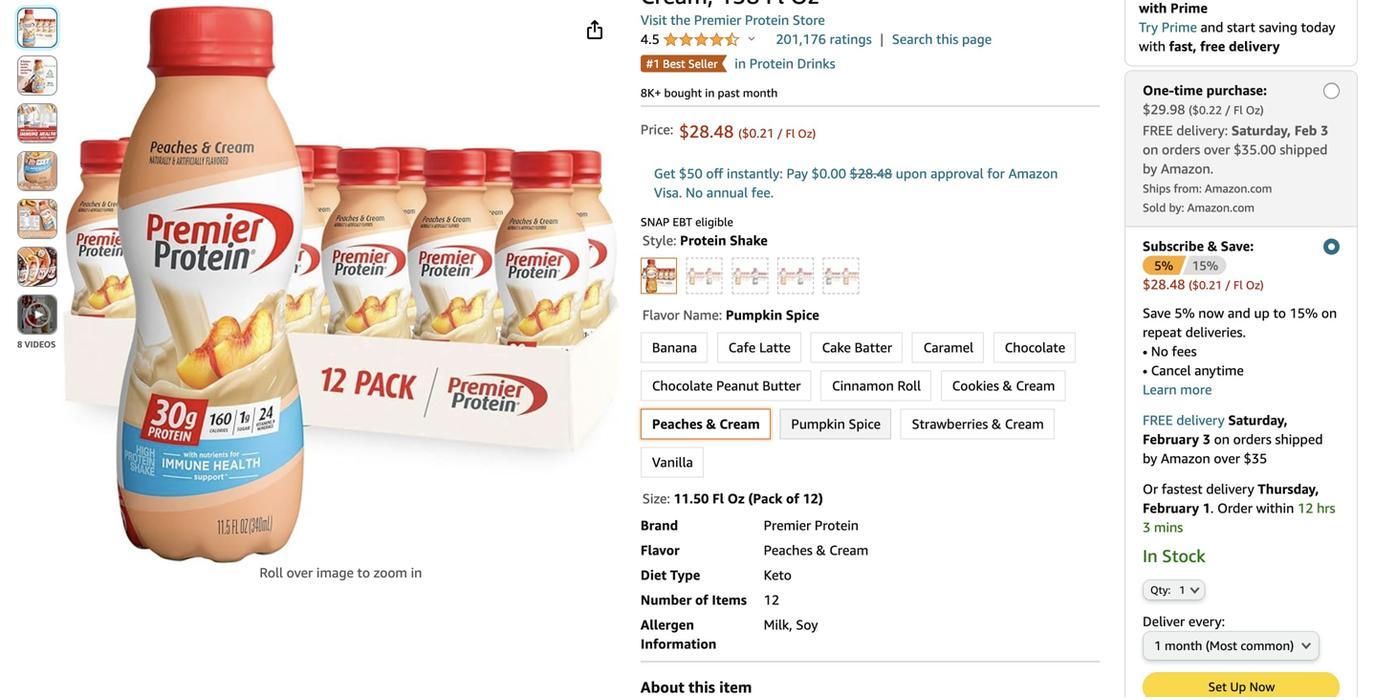 Task type: locate. For each thing, give the bounding box(es) containing it.
1 down deliver
[[1155, 638, 1162, 653]]

no down $50
[[686, 185, 703, 200]]

in up the 'past'
[[735, 55, 746, 71]]

0 vertical spatial shipped
[[1280, 141, 1328, 157]]

chocolate button
[[995, 333, 1075, 362]]

premier down "(pack" at bottom
[[764, 518, 811, 533]]

flavor up banana
[[643, 307, 680, 323]]

fast,
[[1170, 38, 1197, 54]]

5% inside save 5% now and up to 15% on repeat deliveries. • no fees • cancel anytime learn more
[[1175, 305, 1195, 321]]

premier up 4.5 button
[[694, 12, 742, 28]]

on inside one-time purchase: $29.98 ( $0.22 / fl oz) free delivery: saturday, feb 3 on orders over $35.00 shipped by amazon. ships from: amazon.com sold by: amazon.com
[[1143, 141, 1159, 157]]

0 horizontal spatial peaches & cream
[[652, 416, 760, 432]]

$0.00
[[812, 166, 847, 181]]

peaches
[[652, 416, 703, 432], [764, 542, 813, 558]]

spice down protein shake + protein shake cinnamon roll icon
[[786, 307, 820, 323]]

1 horizontal spatial 15%
[[1290, 305, 1318, 321]]

2 by from the top
[[1143, 450, 1158, 466]]

type
[[670, 567, 701, 583]]

2 horizontal spatial $28.48
[[1143, 276, 1186, 292]]

chocolate up cookies & cream
[[1005, 340, 1066, 355]]

protein shake + protein shake caramel image
[[687, 259, 722, 293]]

protein down eligible
[[680, 232, 727, 248]]

0 horizontal spatial chocolate
[[652, 378, 713, 394]]

3 inside saturday, february 3
[[1203, 431, 1211, 447]]

& down the cookies & cream button
[[992, 416, 1002, 432]]

milk,
[[764, 617, 793, 633]]

& for peaches & cream button
[[706, 416, 716, 432]]

1 vertical spatial /
[[778, 127, 783, 140]]

delivery up order
[[1207, 481, 1255, 497]]

& down chocolate peanut butter button
[[706, 416, 716, 432]]

2 horizontal spatial 1
[[1203, 500, 1211, 516]]

1 vertical spatial in
[[705, 86, 715, 99]]

1 vertical spatial this
[[689, 678, 716, 696]]

orders up amazon.
[[1162, 141, 1201, 157]]

soy
[[796, 617, 818, 633]]

oz) up pay
[[798, 127, 816, 140]]

in left the 'past'
[[705, 86, 715, 99]]

flavor for flavor name: pumpkin spice
[[643, 307, 680, 323]]

delivery:
[[1177, 122, 1229, 138]]

/ inside price: $28.48 ( $0.21 / fl oz)
[[778, 127, 783, 140]]

radio inactive image
[[1324, 83, 1340, 99]]

$28.48 left upon
[[850, 166, 893, 181]]

for
[[988, 166, 1005, 181]]

fees
[[1172, 343, 1197, 359]]

on down free delivery at the right bottom of page
[[1215, 431, 1230, 447]]

save:
[[1221, 238, 1254, 254]]

february for saturday, february 3
[[1143, 431, 1200, 447]]

0 vertical spatial free
[[1143, 122, 1173, 138]]

0 vertical spatial february
[[1143, 431, 1200, 447]]

free down $29.98
[[1143, 122, 1173, 138]]

0 vertical spatial 5%
[[1155, 258, 1174, 273]]

cream down premier protein
[[830, 542, 869, 558]]

amazon.com down $35.00
[[1205, 182, 1273, 195]]

0 vertical spatial 12
[[1298, 500, 1314, 516]]

1 vertical spatial by
[[1143, 450, 1158, 466]]

amazon.com down from:
[[1188, 201, 1255, 214]]

thursday,
[[1258, 481, 1320, 497]]

1 by from the top
[[1143, 161, 1158, 176]]

peaches & cream inside peaches & cream button
[[652, 416, 760, 432]]

1 horizontal spatial chocolate
[[1005, 340, 1066, 355]]

flavor for flavor
[[641, 542, 680, 558]]

oz) inside price: $28.48 ( $0.21 / fl oz)
[[798, 127, 816, 140]]

15% inside save 5% now and up to 15% on repeat deliveries. • no fees • cancel anytime learn more
[[1290, 305, 1318, 321]]

8k+
[[641, 86, 661, 99]]

oz) inside one-time purchase: $29.98 ( $0.22 / fl oz) free delivery: saturday, feb 3 on orders over $35.00 shipped by amazon. ships from: amazon.com sold by: amazon.com
[[1246, 103, 1264, 117]]

fl down save:
[[1234, 278, 1243, 292]]

on up ships on the top of page
[[1143, 141, 1159, 157]]

1 free from the top
[[1143, 122, 1173, 138]]

protein for style: protein shake
[[680, 232, 727, 248]]

( down the 'past'
[[739, 127, 742, 140]]

4.5 button
[[641, 31, 755, 49]]

now
[[1250, 679, 1276, 694]]

february down free delivery link
[[1143, 431, 1200, 447]]

1 left dropdown icon
[[1180, 584, 1186, 596]]

4.5
[[641, 31, 663, 47]]

2 horizontal spatial on
[[1322, 305, 1338, 321]]

0 vertical spatial $28.48
[[679, 121, 734, 142]]

& inside button
[[1003, 378, 1013, 394]]

eligible
[[696, 215, 734, 229]]

thursday, february 1
[[1143, 481, 1320, 516]]

approval
[[931, 166, 984, 181]]

1 horizontal spatial of
[[786, 491, 800, 507]]

2 vertical spatial $28.48
[[1143, 276, 1186, 292]]

cream down peanut
[[720, 416, 760, 432]]

no
[[686, 185, 703, 200], [1152, 343, 1169, 359]]

popover image
[[749, 36, 755, 41]]

1 horizontal spatial 3
[[1203, 431, 1211, 447]]

3 for 12 hrs 3 mins
[[1143, 519, 1151, 535]]

spice down cinnamon
[[849, 416, 881, 432]]

0 horizontal spatial 12
[[764, 592, 780, 608]]

saturday, up on orders shipped by amazon over $35
[[1229, 412, 1288, 428]]

pumpkin down the butter
[[792, 416, 846, 432]]

0 horizontal spatial $28.48
[[679, 121, 734, 142]]

snap
[[641, 215, 670, 229]]

15% right "to" at the top right of the page
[[1290, 305, 1318, 321]]

12 down the keto
[[764, 592, 780, 608]]

and inside and start saving today with
[[1201, 19, 1224, 35]]

chocolate down banana button
[[652, 378, 713, 394]]

/ down save:
[[1226, 278, 1231, 292]]

1 vertical spatial free
[[1143, 412, 1173, 428]]

cream inside button
[[1016, 378, 1056, 394]]

1 horizontal spatial spice
[[849, 416, 881, 432]]

12 inside 12 hrs 3 mins
[[1298, 500, 1314, 516]]

• down repeat
[[1143, 343, 1148, 359]]

february up mins
[[1143, 500, 1200, 516]]

cake
[[822, 340, 851, 355]]

strawberries & cream button
[[902, 410, 1054, 439]]

by
[[1143, 161, 1158, 176], [1143, 450, 1158, 466]]

store
[[793, 12, 825, 28]]

0 vertical spatial peaches
[[652, 416, 703, 432]]

0 horizontal spatial 15%
[[1193, 258, 1219, 273]]

0 vertical spatial orders
[[1162, 141, 1201, 157]]

5%
[[1155, 258, 1174, 273], [1175, 305, 1195, 321]]

dropdown image
[[1302, 642, 1312, 649]]

option group
[[635, 254, 1100, 298], [635, 329, 1100, 482]]

0 horizontal spatial pumpkin
[[726, 307, 783, 323]]

over down delivery:
[[1204, 141, 1231, 157]]

5% down subscribe
[[1155, 258, 1174, 273]]

up
[[1255, 305, 1270, 321]]

0 vertical spatial 1
[[1203, 500, 1211, 516]]

chocolate inside 'button'
[[1005, 340, 1066, 355]]

drinks
[[797, 55, 836, 71]]

1 horizontal spatial amazon
[[1161, 450, 1211, 466]]

free delivery link
[[1143, 412, 1225, 428]]

0 horizontal spatial on
[[1143, 141, 1159, 157]]

1 horizontal spatial peaches
[[764, 542, 813, 558]]

about this item
[[641, 678, 752, 696]]

in
[[1143, 546, 1158, 566]]

of left 12)
[[786, 491, 800, 507]]

1 horizontal spatial 5%
[[1175, 305, 1195, 321]]

over
[[1204, 141, 1231, 157], [1214, 450, 1241, 466]]

today
[[1302, 19, 1336, 35]]

2 vertical spatial on
[[1215, 431, 1230, 447]]

1 vertical spatial peaches & cream
[[764, 542, 869, 558]]

spice
[[786, 307, 820, 323], [849, 416, 881, 432]]

1 horizontal spatial and
[[1228, 305, 1251, 321]]

cream for the cookies & cream button
[[1016, 378, 1056, 394]]

amazon up fastest on the bottom right of the page
[[1161, 450, 1211, 466]]

$0.21 inside price: $28.48 ( $0.21 / fl oz)
[[742, 126, 775, 141]]

0 horizontal spatial spice
[[786, 307, 820, 323]]

cream down cookies & cream
[[1005, 416, 1044, 432]]

fl down purchase:
[[1234, 103, 1243, 117]]

1 vertical spatial 1
[[1180, 584, 1186, 596]]

common)
[[1241, 638, 1295, 653]]

1 horizontal spatial $0.21
[[1193, 278, 1223, 292]]

by up ships on the top of page
[[1143, 161, 1158, 176]]

peaches & cream down chocolate peanut butter button
[[652, 416, 760, 432]]

february inside thursday, february 1
[[1143, 500, 1200, 516]]

oz) up up
[[1246, 278, 1264, 292]]

cream for peaches & cream button
[[720, 416, 760, 432]]

$0.21 up now
[[1193, 278, 1223, 292]]

2 option group from the top
[[635, 329, 1100, 482]]

strawberries & cream
[[912, 416, 1044, 432]]

0 vertical spatial $0.21
[[742, 126, 775, 141]]

( down the time
[[1189, 103, 1193, 117]]

mins
[[1155, 519, 1184, 535]]

item
[[720, 678, 752, 696]]

0 vertical spatial pumpkin
[[726, 307, 783, 323]]

/ inside one-time purchase: $29.98 ( $0.22 / fl oz) free delivery: saturday, feb 3 on orders over $35.00 shipped by amazon. ships from: amazon.com sold by: amazon.com
[[1226, 103, 1231, 117]]

1 vertical spatial over
[[1214, 450, 1241, 466]]

pumpkin up cafe latte
[[726, 307, 783, 323]]

this left item
[[689, 678, 716, 696]]

3 right feb
[[1321, 122, 1329, 138]]

1 vertical spatial 3
[[1203, 431, 1211, 447]]

3 for saturday, february 3
[[1203, 431, 1211, 447]]

option group for flavor name: pumpkin spice
[[635, 329, 1100, 482]]

3 down free delivery at the right bottom of page
[[1203, 431, 1211, 447]]

by up or in the right bottom of the page
[[1143, 450, 1158, 466]]

name:
[[683, 307, 722, 323]]

and inside save 5% now and up to 15% on repeat deliveries. • no fees • cancel anytime learn more
[[1228, 305, 1251, 321]]

flavor
[[643, 307, 680, 323], [641, 542, 680, 558]]

1 vertical spatial of
[[695, 592, 709, 608]]

0 vertical spatial of
[[786, 491, 800, 507]]

12 left hrs
[[1298, 500, 1314, 516]]

flavor down the brand
[[641, 542, 680, 558]]

• left "cancel"
[[1143, 362, 1148, 378]]

free delivery
[[1143, 412, 1225, 428]]

by:
[[1169, 201, 1185, 214]]

0 horizontal spatial orders
[[1162, 141, 1201, 157]]

diet type
[[641, 567, 701, 583]]

0 horizontal spatial 3
[[1143, 519, 1151, 535]]

fl inside one-time purchase: $29.98 ( $0.22 / fl oz) free delivery: saturday, feb 3 on orders over $35.00 shipped by amazon. ships from: amazon.com sold by: amazon.com
[[1234, 103, 1243, 117]]

3 inside 12 hrs 3 mins
[[1143, 519, 1151, 535]]

0 vertical spatial premier
[[694, 12, 742, 28]]

1 vertical spatial saturday,
[[1229, 412, 1288, 428]]

on right "to" at the top right of the page
[[1322, 305, 1338, 321]]

1 vertical spatial (
[[739, 127, 742, 140]]

peaches up vanilla
[[652, 416, 703, 432]]

delivery down the start
[[1229, 38, 1280, 54]]

cream down chocolate 'button'
[[1016, 378, 1056, 394]]

1 vertical spatial 12
[[764, 592, 780, 608]]

get $50 off instantly: pay $0.00 $28.48
[[654, 166, 893, 181]]

price: $28.48 ( $0.21 / fl oz)
[[641, 121, 816, 142]]

3 inside one-time purchase: $29.98 ( $0.22 / fl oz) free delivery: saturday, feb 3 on orders over $35.00 shipped by amazon. ships from: amazon.com sold by: amazon.com
[[1321, 122, 1329, 138]]

#1 best seller
[[647, 57, 718, 70]]

february inside saturday, february 3
[[1143, 431, 1200, 447]]

banana button
[[642, 333, 707, 362]]

0 vertical spatial by
[[1143, 161, 1158, 176]]

1 vertical spatial spice
[[849, 416, 881, 432]]

and up free
[[1201, 19, 1224, 35]]

0 horizontal spatial peaches
[[652, 416, 703, 432]]

( down subscribe & save:
[[1189, 278, 1193, 292]]

3 left mins
[[1143, 519, 1151, 535]]

0 vertical spatial and
[[1201, 19, 1224, 35]]

1 vertical spatial 5%
[[1175, 305, 1195, 321]]

delivery down learn more
[[1177, 412, 1225, 428]]

$28.48 down 8k+ bought in past month
[[679, 121, 734, 142]]

by inside on orders shipped by amazon over $35
[[1143, 450, 1158, 466]]

0 vertical spatial month
[[743, 86, 778, 99]]

free down learn more link
[[1143, 412, 1173, 428]]

( inside one-time purchase: $29.98 ( $0.22 / fl oz) free delivery: saturday, feb 3 on orders over $35.00 shipped by amazon. ships from: amazon.com sold by: amazon.com
[[1189, 103, 1193, 117]]

shipped down feb
[[1280, 141, 1328, 157]]

oz) down purchase:
[[1246, 103, 1264, 117]]

1 down or fastest delivery
[[1203, 500, 1211, 516]]

this left "page"
[[937, 31, 959, 47]]

orders up $35
[[1234, 431, 1272, 447]]

0 horizontal spatial no
[[686, 185, 703, 200]]

12 for 12 hrs 3 mins
[[1298, 500, 1314, 516]]

12)
[[803, 491, 823, 507]]

1 option group from the top
[[635, 254, 1100, 298]]

1 horizontal spatial 12
[[1298, 500, 1314, 516]]

0 vertical spatial (
[[1189, 103, 1193, 117]]

/
[[1226, 103, 1231, 117], [778, 127, 783, 140], [1226, 278, 1231, 292]]

oz)
[[1246, 103, 1264, 117], [798, 127, 816, 140], [1246, 278, 1264, 292]]

0 vertical spatial no
[[686, 185, 703, 200]]

no down repeat
[[1152, 343, 1169, 359]]

premier
[[694, 12, 742, 28], [764, 518, 811, 533]]

( inside $28.48 ( $0.21 / fl oz)
[[1189, 278, 1193, 292]]

vanilla button
[[642, 448, 703, 477]]

0 vertical spatial over
[[1204, 141, 1231, 157]]

pumpkin spice
[[792, 416, 881, 432]]

brand
[[641, 518, 678, 533]]

/ up 'get $50 off instantly: pay $0.00 $28.48'
[[778, 127, 783, 140]]

1 vertical spatial •
[[1143, 362, 1148, 378]]

protein down 12)
[[815, 518, 859, 533]]

1 horizontal spatial on
[[1215, 431, 1230, 447]]

0 vertical spatial peaches & cream
[[652, 416, 760, 432]]

over left $35
[[1214, 450, 1241, 466]]

upon
[[896, 166, 927, 181]]

0 vertical spatial saturday,
[[1232, 122, 1292, 138]]

delivery for fastest
[[1207, 481, 1255, 497]]

1 horizontal spatial no
[[1152, 343, 1169, 359]]

fl inside $28.48 ( $0.21 / fl oz)
[[1234, 278, 1243, 292]]

1 vertical spatial pumpkin
[[792, 416, 846, 432]]

2 vertical spatial (
[[1189, 278, 1193, 292]]

2 february from the top
[[1143, 500, 1200, 516]]

& right the cookies
[[1003, 378, 1013, 394]]

1 horizontal spatial premier
[[764, 518, 811, 533]]

15% up $28.48 ( $0.21 / fl oz)
[[1193, 258, 1219, 273]]

oz) inside $28.48 ( $0.21 / fl oz)
[[1246, 278, 1264, 292]]

and left up
[[1228, 305, 1251, 321]]

0 horizontal spatial $0.21
[[742, 126, 775, 141]]

delivery
[[1229, 38, 1280, 54], [1177, 412, 1225, 428], [1207, 481, 1255, 497]]

None submit
[[18, 9, 56, 47], [18, 56, 56, 95], [18, 104, 56, 143], [18, 152, 56, 190], [18, 200, 56, 238], [18, 248, 56, 286], [18, 296, 56, 334], [18, 9, 56, 47], [18, 56, 56, 95], [18, 104, 56, 143], [18, 152, 56, 190], [18, 200, 56, 238], [18, 248, 56, 286], [18, 296, 56, 334]]

peaches & cream
[[652, 416, 760, 432], [764, 542, 869, 558]]

$28.48 up save
[[1143, 276, 1186, 292]]

saturday,
[[1232, 122, 1292, 138], [1229, 412, 1288, 428]]

of left items
[[695, 592, 709, 608]]

option group containing banana
[[635, 329, 1100, 482]]

0 vertical spatial amazon.com
[[1205, 182, 1273, 195]]

2 horizontal spatial 3
[[1321, 122, 1329, 138]]

0 horizontal spatial 1
[[1155, 638, 1162, 653]]

1 vertical spatial february
[[1143, 500, 1200, 516]]

1 february from the top
[[1143, 431, 1200, 447]]

amazon right for
[[1009, 166, 1058, 181]]

up
[[1231, 679, 1247, 694]]

0 vertical spatial /
[[1226, 103, 1231, 117]]

cinnamon
[[832, 378, 894, 394]]

2 vertical spatial /
[[1226, 278, 1231, 292]]

1 vertical spatial oz)
[[798, 127, 816, 140]]

saturday, up $35.00
[[1232, 122, 1292, 138]]

february for thursday, february 1
[[1143, 500, 1200, 516]]

$50
[[679, 166, 703, 181]]

1 • from the top
[[1143, 343, 1148, 359]]

protein for in protein drinks
[[750, 55, 794, 71]]

shipped up thursday,
[[1276, 431, 1324, 447]]

price:
[[641, 121, 674, 137]]

/ right $0.22
[[1226, 103, 1231, 117]]

•
[[1143, 343, 1148, 359], [1143, 362, 1148, 378]]

2 vertical spatial 3
[[1143, 519, 1151, 535]]

protein shake + protein shake chocolate image
[[733, 259, 767, 293]]

11.50
[[674, 491, 709, 507]]

no inside save 5% now and up to 15% on repeat deliveries. • no fees • cancel anytime learn more
[[1152, 343, 1169, 359]]

protein shake image
[[642, 259, 676, 293]]

peaches & cream down premier protein
[[764, 542, 869, 558]]

protein down 'popover' icon
[[750, 55, 794, 71]]

(
[[1189, 103, 1193, 117], [739, 127, 742, 140], [1189, 278, 1193, 292]]

fastest
[[1162, 481, 1203, 497]]

1 vertical spatial orders
[[1234, 431, 1272, 447]]

0 horizontal spatial month
[[743, 86, 778, 99]]

order
[[1218, 500, 1253, 516]]

orders inside one-time purchase: $29.98 ( $0.22 / fl oz) free delivery: saturday, feb 3 on orders over $35.00 shipped by amazon. ships from: amazon.com sold by: amazon.com
[[1162, 141, 1201, 157]]

1 horizontal spatial $28.48
[[850, 166, 893, 181]]

0 vertical spatial •
[[1143, 343, 1148, 359]]

fl up pay
[[786, 127, 795, 140]]

1 vertical spatial $0.21
[[1193, 278, 1223, 292]]

cookies & cream button
[[942, 372, 1065, 400]]

2 vertical spatial 1
[[1155, 638, 1162, 653]]

peaches up the keto
[[764, 542, 813, 558]]

or
[[1143, 481, 1159, 497]]

0 vertical spatial 3
[[1321, 122, 1329, 138]]

5% left now
[[1175, 305, 1195, 321]]

shipped
[[1280, 141, 1328, 157], [1276, 431, 1324, 447]]

1 vertical spatial chocolate
[[652, 378, 713, 394]]

0 vertical spatial this
[[937, 31, 959, 47]]

month right the 'past'
[[743, 86, 778, 99]]

0 vertical spatial flavor
[[643, 307, 680, 323]]

this
[[937, 31, 959, 47], [689, 678, 716, 696]]

$0.21 up instantly:
[[742, 126, 775, 141]]

1 vertical spatial option group
[[635, 329, 1100, 482]]

#1
[[647, 57, 660, 70]]

(pack
[[749, 491, 783, 507]]

8
[[17, 339, 22, 350]]

12 for 12
[[764, 592, 780, 608]]

month down deliver every: at the right bottom of the page
[[1165, 638, 1203, 653]]

flavor name: pumpkin spice
[[643, 307, 820, 323]]

1 vertical spatial and
[[1228, 305, 1251, 321]]

$28.48 ( $0.21 / fl oz)
[[1143, 276, 1264, 292]]

chocolate inside button
[[652, 378, 713, 394]]

cake batter
[[822, 340, 893, 355]]



Task type: describe. For each thing, give the bounding box(es) containing it.
0 horizontal spatial 5%
[[1155, 258, 1174, 273]]

0 horizontal spatial premier
[[694, 12, 742, 28]]

set up now
[[1209, 679, 1276, 694]]

shipped inside one-time purchase: $29.98 ( $0.22 / fl oz) free delivery: saturday, feb 3 on orders over $35.00 shipped by amazon. ships from: amazon.com sold by: amazon.com
[[1280, 141, 1328, 157]]

best
[[663, 57, 686, 70]]

fast, free delivery
[[1170, 38, 1280, 54]]

0 vertical spatial 15%
[[1193, 258, 1219, 273]]

cinnamon roll
[[832, 378, 921, 394]]

orders inside on orders shipped by amazon over $35
[[1234, 431, 1272, 447]]

in protein drinks
[[735, 55, 836, 71]]

12 hrs 3 mins
[[1143, 500, 1336, 535]]

. order within
[[1211, 500, 1298, 516]]

& for strawberries & cream button in the bottom of the page
[[992, 416, 1002, 432]]

(most
[[1206, 638, 1238, 653]]

and start saving today with
[[1139, 19, 1336, 54]]

1 vertical spatial peaches
[[764, 542, 813, 558]]

by inside one-time purchase: $29.98 ( $0.22 / fl oz) free delivery: saturday, feb 3 on orders over $35.00 shipped by amazon. ships from: amazon.com sold by: amazon.com
[[1143, 161, 1158, 176]]

$0.22
[[1193, 103, 1223, 117]]

$35
[[1244, 450, 1268, 466]]

201,176 ratings
[[776, 31, 872, 47]]

page
[[962, 31, 992, 47]]

stock
[[1163, 546, 1206, 566]]

8 videos
[[17, 339, 56, 350]]

upon approval for amazon visa. no annual fee.
[[654, 166, 1058, 200]]

fl inside price: $28.48 ( $0.21 / fl oz)
[[786, 127, 795, 140]]

cookies
[[953, 378, 1000, 394]]

oz
[[728, 491, 745, 507]]

about
[[641, 678, 685, 696]]

( inside price: $28.48 ( $0.21 / fl oz)
[[739, 127, 742, 140]]

cream for strawberries & cream button in the bottom of the page
[[1005, 416, 1044, 432]]

size:
[[643, 491, 670, 507]]

$0.21 inside $28.48 ( $0.21 / fl oz)
[[1193, 278, 1223, 292]]

amazon inside upon approval for amazon visa. no annual fee.
[[1009, 166, 1058, 181]]

over inside one-time purchase: $29.98 ( $0.22 / fl oz) free delivery: saturday, feb 3 on orders over $35.00 shipped by amazon. ships from: amazon.com sold by: amazon.com
[[1204, 141, 1231, 157]]

saturday, inside saturday, february 3
[[1229, 412, 1288, 428]]

videos
[[25, 339, 56, 350]]

& down premier protein
[[816, 542, 826, 558]]

fee.
[[752, 185, 774, 200]]

get
[[654, 166, 676, 181]]

ebt
[[673, 215, 693, 229]]

saturday, inside one-time purchase: $29.98 ( $0.22 / fl oz) free delivery: saturday, feb 3 on orders over $35.00 shipped by amazon. ships from: amazon.com sold by: amazon.com
[[1232, 122, 1292, 138]]

& left save:
[[1208, 238, 1218, 254]]

1 horizontal spatial in
[[735, 55, 746, 71]]

over inside on orders shipped by amazon over $35
[[1214, 450, 1241, 466]]

2 free from the top
[[1143, 412, 1173, 428]]

off
[[706, 166, 724, 181]]

search
[[892, 31, 933, 47]]

0 vertical spatial spice
[[786, 307, 820, 323]]

cake batter button
[[812, 333, 902, 362]]

roll
[[898, 378, 921, 394]]

protein for premier protein
[[815, 518, 859, 533]]

allergen
[[641, 617, 694, 633]]

prime
[[1162, 19, 1198, 35]]

cinnamon roll button
[[822, 372, 931, 400]]

0 horizontal spatial this
[[689, 678, 716, 696]]

& for the cookies & cream button
[[1003, 378, 1013, 394]]

every:
[[1189, 613, 1226, 629]]

amazon.
[[1161, 161, 1214, 176]]

free inside one-time purchase: $29.98 ( $0.22 / fl oz) free delivery: saturday, feb 3 on orders over $35.00 shipped by amazon. ships from: amazon.com sold by: amazon.com
[[1143, 122, 1173, 138]]

on inside save 5% now and up to 15% on repeat deliveries. • no fees • cancel anytime learn more
[[1322, 305, 1338, 321]]

$29.98
[[1143, 101, 1186, 117]]

time
[[1175, 82, 1203, 98]]

vanilla
[[652, 454, 694, 470]]

banana
[[652, 340, 698, 355]]

1 vertical spatial delivery
[[1177, 412, 1225, 428]]

strawberries
[[912, 416, 989, 432]]

fl left oz
[[713, 491, 724, 507]]

1 vertical spatial $28.48
[[850, 166, 893, 181]]

on orders shipped by amazon over $35
[[1143, 431, 1324, 466]]

on inside on orders shipped by amazon over $35
[[1215, 431, 1230, 447]]

chocolate for chocolate peanut butter
[[652, 378, 713, 394]]

save 5% now and up to 15% on repeat deliveries. • no fees • cancel anytime learn more
[[1143, 305, 1338, 397]]

try
[[1139, 19, 1159, 35]]

snap ebt eligible
[[641, 215, 734, 229]]

1 vertical spatial month
[[1165, 638, 1203, 653]]

visit the premier protein store link
[[641, 12, 825, 28]]

visit
[[641, 12, 667, 28]]

search this page link
[[892, 30, 992, 49]]

cafe latte button
[[718, 333, 801, 362]]

allergen information
[[641, 617, 717, 652]]

0 horizontal spatial in
[[705, 86, 715, 99]]

delivery for free
[[1229, 38, 1280, 54]]

qty:
[[1151, 584, 1171, 596]]

1 inside thursday, february 1
[[1203, 500, 1211, 516]]

subscribe
[[1143, 238, 1204, 254]]

the
[[671, 12, 691, 28]]

protein up 'popover' icon
[[745, 12, 789, 28]]

201,176 ratings link
[[776, 31, 872, 47]]

style:
[[643, 232, 677, 248]]

instantly:
[[727, 166, 783, 181]]

dropdown image
[[1191, 586, 1200, 594]]

learn more
[[1143, 382, 1212, 397]]

pumpkin spice button
[[781, 410, 891, 439]]

spice inside button
[[849, 416, 881, 432]]

hrs
[[1317, 500, 1336, 516]]

1 horizontal spatial this
[[937, 31, 959, 47]]

2 • from the top
[[1143, 362, 1148, 378]]

/ inside $28.48 ( $0.21 / fl oz)
[[1226, 278, 1231, 292]]

try prime
[[1139, 19, 1198, 35]]

peaches inside peaches & cream button
[[652, 416, 703, 432]]

1 horizontal spatial peaches & cream
[[764, 542, 869, 558]]

amazon inside on orders shipped by amazon over $35
[[1161, 450, 1211, 466]]

batter
[[855, 340, 893, 355]]

1 vertical spatial premier
[[764, 518, 811, 533]]

pay
[[787, 166, 808, 181]]

caramel
[[924, 340, 974, 355]]

visa.
[[654, 185, 682, 200]]

saturday, february 3
[[1143, 412, 1288, 447]]

feb
[[1295, 122, 1318, 138]]

deliver
[[1143, 613, 1186, 629]]

option group for style: protein shake
[[635, 254, 1100, 298]]

premier protein
[[764, 518, 859, 533]]

shipped inside on orders shipped by amazon over $35
[[1276, 431, 1324, 447]]

ships
[[1143, 182, 1171, 195]]

radio active image
[[1324, 239, 1340, 255]]

chocolate for chocolate
[[1005, 340, 1066, 355]]

butter
[[763, 378, 801, 394]]

0 horizontal spatial of
[[695, 592, 709, 608]]

1 horizontal spatial 1
[[1180, 584, 1186, 596]]

cafe
[[729, 340, 756, 355]]

protein shake + protein shake(pack of 12) image
[[824, 259, 859, 293]]

no inside upon approval for amazon visa. no annual fee.
[[686, 185, 703, 200]]

1 vertical spatial amazon.com
[[1188, 201, 1255, 214]]

one-
[[1143, 82, 1175, 98]]

chocolate peanut butter button
[[642, 372, 811, 400]]

within
[[1257, 500, 1295, 516]]

1 month (most common)
[[1155, 638, 1295, 653]]

pumpkin inside button
[[792, 416, 846, 432]]

diet
[[641, 567, 667, 583]]

size: 11.50 fl oz (pack of 12)
[[643, 491, 823, 507]]

past
[[718, 86, 740, 99]]

set up now button
[[1144, 673, 1339, 697]]

cookies & cream
[[953, 378, 1056, 394]]

bought
[[664, 86, 702, 99]]

items
[[712, 592, 747, 608]]

visit the premier protein store
[[641, 12, 825, 28]]

protein shake + protein shake cinnamon roll image
[[779, 259, 813, 293]]



Task type: vqa. For each thing, say whether or not it's contained in the screenshot.


